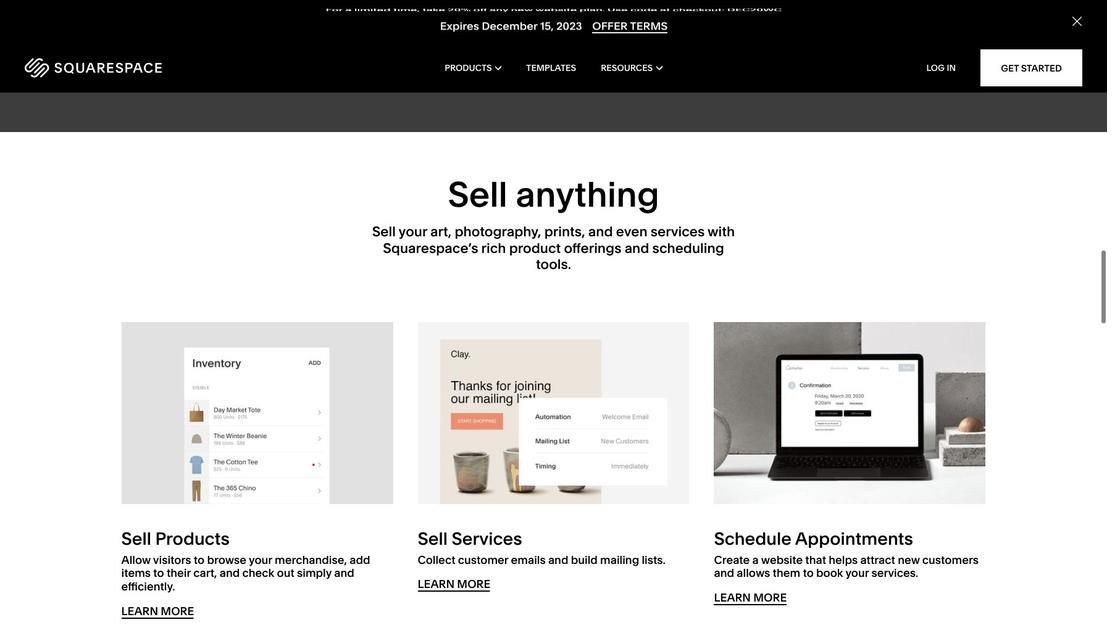 Task type: locate. For each thing, give the bounding box(es) containing it.
sell inside sell your art, photography, prints, and even services with squarespace's rich product offerings and scheduling tools.
[[373, 224, 396, 241]]

products inside the products button
[[445, 62, 492, 74]]

log
[[927, 62, 946, 74]]

products up visitors
[[155, 529, 230, 550]]

products inside sell products allow visitors to browse your merchandise, add items to their cart, and check out simply and efficiently.
[[155, 529, 230, 550]]

learn for sell products
[[121, 605, 158, 619]]

learn more for products
[[121, 605, 194, 619]]

and right cart,
[[220, 567, 240, 581]]

simply
[[297, 567, 332, 581]]

log             in link
[[927, 62, 957, 74]]

sell for sell services collect customer emails and build mailing lists.
[[418, 529, 448, 550]]

learn more for services
[[418, 578, 491, 592]]

0 horizontal spatial learn more link
[[121, 605, 194, 620]]

sell for sell your art, photography, prints, and even services with squarespace's rich product offerings and scheduling tools.
[[373, 224, 396, 241]]

learn more link for products
[[121, 605, 194, 620]]

to left book
[[804, 567, 814, 581]]

learn more link down efficiently.
[[121, 605, 194, 620]]

merchandise,
[[275, 554, 347, 568]]

get
[[1002, 62, 1020, 74]]

1 horizontal spatial learn
[[418, 578, 455, 592]]

learn more down efficiently.
[[121, 605, 194, 619]]

sell for sell products allow visitors to browse your merchandise, add items to their cart, and check out simply and efficiently.
[[121, 529, 151, 550]]

sell
[[448, 174, 508, 216], [373, 224, 396, 241], [121, 529, 151, 550], [418, 529, 448, 550]]

offer terms
[[592, 18, 668, 32]]

learn more for appointments
[[715, 591, 787, 606]]

your
[[399, 224, 428, 241], [249, 554, 272, 568], [846, 567, 870, 581]]

and left allows
[[715, 567, 735, 581]]

learn more link
[[418, 578, 491, 593], [715, 591, 787, 606], [121, 605, 194, 620]]

attract
[[861, 554, 896, 568]]

0 horizontal spatial your
[[249, 554, 272, 568]]

1 horizontal spatial products
[[445, 62, 492, 74]]

2 horizontal spatial learn more
[[715, 591, 787, 606]]

2 horizontal spatial more
[[754, 591, 787, 606]]

and inside the sell services collect customer emails and build mailing lists.
[[549, 554, 569, 568]]

to
[[194, 554, 205, 568], [153, 567, 164, 581], [804, 567, 814, 581]]

0 vertical spatial products
[[445, 62, 492, 74]]

products button
[[445, 43, 502, 93]]

allows
[[737, 567, 771, 581]]

2 horizontal spatial learn more link
[[715, 591, 787, 606]]

more down them
[[754, 591, 787, 606]]

2 horizontal spatial to
[[804, 567, 814, 581]]

learn
[[418, 578, 455, 592], [715, 591, 751, 606], [121, 605, 158, 619]]

resources button
[[601, 43, 663, 93]]

cart,
[[194, 567, 217, 581]]

2023
[[556, 18, 582, 32]]

sell inside sell products allow visitors to browse your merchandise, add items to their cart, and check out simply and efficiently.
[[121, 529, 151, 550]]

sell services collect customer emails and build mailing lists.
[[418, 529, 666, 568]]

learn more down allows
[[715, 591, 787, 606]]

1 horizontal spatial learn more
[[418, 578, 491, 592]]

your inside sell products allow visitors to browse your merchandise, add items to their cart, and check out simply and efficiently.
[[249, 554, 272, 568]]

products
[[445, 62, 492, 74], [155, 529, 230, 550]]

your inside sell your art, photography, prints, and even services with squarespace's rich product offerings and scheduling tools.
[[399, 224, 428, 241]]

sell for sell anything
[[448, 174, 508, 216]]

that
[[806, 554, 827, 568]]

prints,
[[545, 224, 586, 241]]

0 horizontal spatial products
[[155, 529, 230, 550]]

learn more link down allows
[[715, 591, 787, 606]]

schedule appointments create a website that helps attract new customers and allows them to book your services.
[[715, 529, 979, 581]]

offerings
[[564, 240, 622, 257]]

learn down collect on the bottom of the page
[[418, 578, 455, 592]]

1 horizontal spatial your
[[399, 224, 428, 241]]

create
[[715, 554, 750, 568]]

1 vertical spatial products
[[155, 529, 230, 550]]

emails
[[511, 554, 546, 568]]

lists.
[[642, 554, 666, 568]]

sell products allow visitors to browse your merchandise, add items to their cart, and check out simply and efficiently.
[[121, 529, 370, 594]]

0 horizontal spatial learn more
[[121, 605, 194, 619]]

0 horizontal spatial more
[[161, 605, 194, 619]]

customers
[[923, 554, 979, 568]]

check
[[243, 567, 275, 581]]

your left out
[[249, 554, 272, 568]]

and left "build"
[[549, 554, 569, 568]]

sell up collect on the bottom of the page
[[418, 529, 448, 550]]

and
[[589, 224, 613, 241], [625, 240, 650, 257], [549, 554, 569, 568], [220, 567, 240, 581], [334, 567, 355, 581], [715, 567, 735, 581]]

efficiently.
[[121, 580, 175, 594]]

automation ui image
[[418, 323, 690, 505]]

learn down allows
[[715, 591, 751, 606]]

squarespace logo image
[[25, 58, 162, 78]]

scheduling user interface photo image
[[715, 323, 987, 505]]

sell inside the sell services collect customer emails and build mailing lists.
[[418, 529, 448, 550]]

products down expires
[[445, 62, 492, 74]]

tools.
[[536, 256, 572, 273]]

to left their
[[153, 567, 164, 581]]

services
[[452, 529, 523, 550]]

offer
[[592, 18, 628, 32]]

1 horizontal spatial more
[[457, 578, 491, 592]]

appointments
[[796, 529, 914, 550]]

product
[[510, 240, 561, 257]]

collect
[[418, 554, 456, 568]]

sell left the art,
[[373, 224, 396, 241]]

services.
[[872, 567, 919, 581]]

0 horizontal spatial learn
[[121, 605, 158, 619]]

your left the art,
[[399, 224, 428, 241]]

and left the services
[[625, 240, 650, 257]]

more down their
[[161, 605, 194, 619]]

1 horizontal spatial learn more link
[[418, 578, 491, 593]]

learn more link for appointments
[[715, 591, 787, 606]]

website
[[762, 554, 803, 568]]

add
[[350, 554, 370, 568]]

your right book
[[846, 567, 870, 581]]

sell up allow
[[121, 529, 151, 550]]

learn more
[[418, 578, 491, 592], [715, 591, 787, 606], [121, 605, 194, 619]]

learn more link down collect on the bottom of the page
[[418, 578, 491, 593]]

to right their
[[194, 554, 205, 568]]

2 horizontal spatial your
[[846, 567, 870, 581]]

sell up photography,
[[448, 174, 508, 216]]

2 horizontal spatial learn
[[715, 591, 751, 606]]

with
[[708, 224, 735, 241]]

customer
[[458, 554, 509, 568]]

offer terms link
[[592, 18, 668, 32]]

more down "customer"
[[457, 578, 491, 592]]

learn down efficiently.
[[121, 605, 158, 619]]

learn more down collect on the bottom of the page
[[418, 578, 491, 592]]

services
[[651, 224, 705, 241]]

editing website ui image
[[566, 0, 987, 83]]

more
[[457, 578, 491, 592], [754, 591, 787, 606], [161, 605, 194, 619]]



Task type: describe. For each thing, give the bounding box(es) containing it.
anything
[[516, 174, 660, 216]]

out
[[277, 567, 295, 581]]

book
[[817, 567, 844, 581]]

more for appointments
[[754, 591, 787, 606]]

log             in
[[927, 62, 957, 74]]

mailing
[[601, 554, 640, 568]]

schedule
[[715, 529, 792, 550]]

resources
[[601, 62, 653, 74]]

their
[[167, 567, 191, 581]]

build
[[571, 554, 598, 568]]

learn for sell services
[[418, 578, 455, 592]]

items
[[121, 567, 151, 581]]

learn for schedule appointments
[[715, 591, 751, 606]]

inventory panel example image
[[121, 323, 393, 505]]

squarespace's
[[383, 240, 479, 257]]

templates
[[527, 62, 577, 74]]

art,
[[431, 224, 452, 241]]

get started link
[[981, 49, 1083, 87]]

them
[[773, 567, 801, 581]]

and inside schedule appointments create a website that helps attract new customers and allows them to book your services.
[[715, 567, 735, 581]]

1 horizontal spatial to
[[194, 554, 205, 568]]

in
[[948, 62, 957, 74]]

more for services
[[457, 578, 491, 592]]

more for products
[[161, 605, 194, 619]]

and right simply
[[334, 567, 355, 581]]

expires
[[440, 18, 479, 32]]

expires december 15, 2023
[[440, 18, 582, 32]]

sell anything
[[448, 174, 660, 216]]

get started
[[1002, 62, 1063, 74]]

and left the even in the right of the page
[[589, 224, 613, 241]]

december
[[482, 18, 538, 32]]

browse
[[207, 554, 247, 568]]

to inside schedule appointments create a website that helps attract new customers and allows them to book your services.
[[804, 567, 814, 581]]

0 horizontal spatial to
[[153, 567, 164, 581]]

15,
[[540, 18, 554, 32]]

allow
[[121, 554, 151, 568]]

sell your art, photography, prints, and even services with squarespace's rich product offerings and scheduling tools.
[[373, 224, 735, 273]]

learn more link for services
[[418, 578, 491, 593]]

even
[[617, 224, 648, 241]]

visitors
[[153, 554, 191, 568]]

squarespace logo link
[[25, 58, 236, 78]]

photography,
[[455, 224, 542, 241]]

scheduling
[[653, 240, 725, 257]]

started
[[1022, 62, 1063, 74]]

helps
[[829, 554, 859, 568]]

your inside schedule appointments create a website that helps attract new customers and allows them to book your services.
[[846, 567, 870, 581]]

rich
[[482, 240, 506, 257]]

terms
[[630, 18, 668, 32]]

new
[[899, 554, 921, 568]]

templates link
[[527, 43, 577, 93]]

a
[[753, 554, 759, 568]]



Task type: vqa. For each thing, say whether or not it's contained in the screenshot.
Collect
yes



